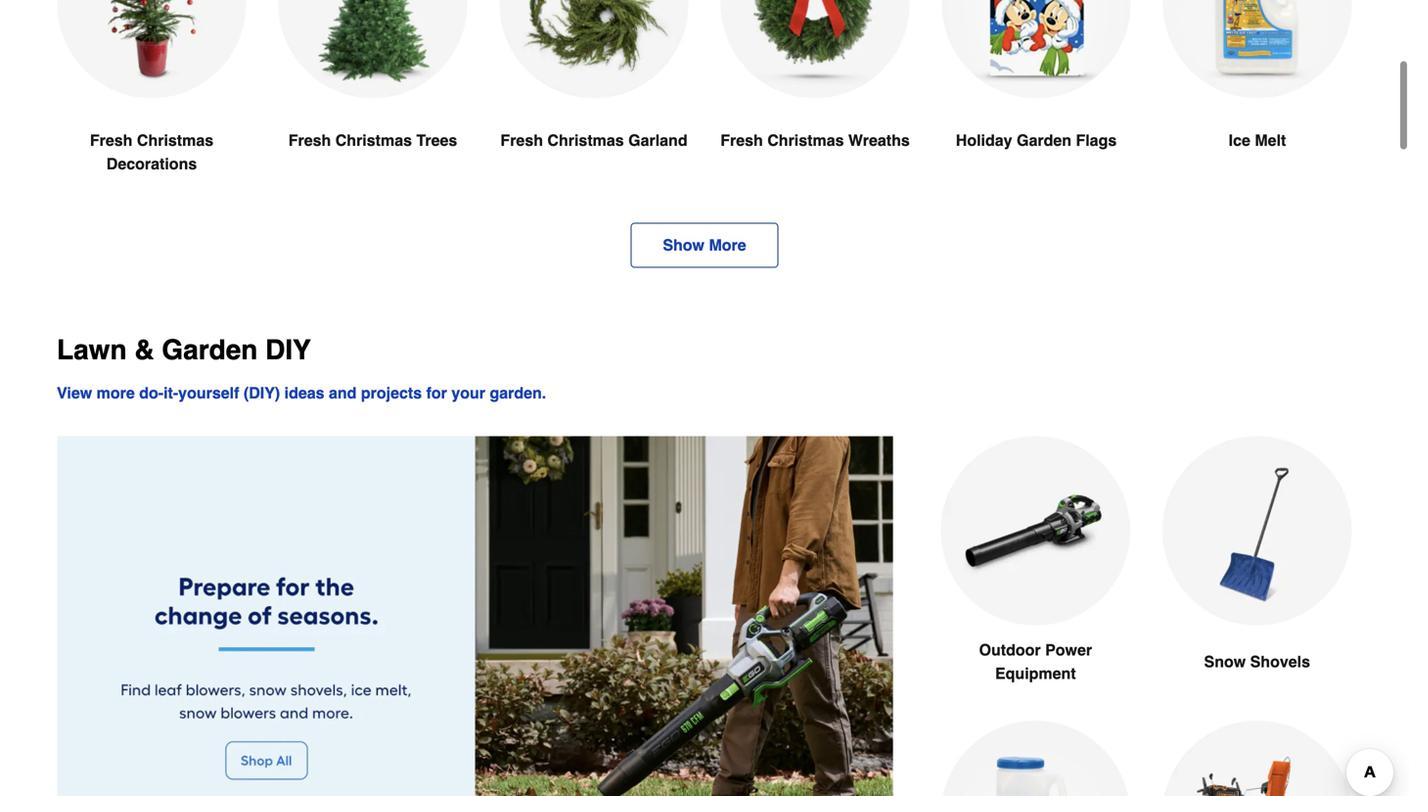 Task type: describe. For each thing, give the bounding box(es) containing it.
0 horizontal spatial a jug of road runner ice melt. image
[[941, 721, 1131, 796]]

show
[[663, 236, 705, 254]]

it-
[[164, 384, 178, 402]]

lawn & garden diy
[[57, 334, 311, 366]]

show more
[[663, 236, 747, 254]]

&
[[134, 334, 154, 366]]

fresh christmas wreaths link
[[721, 0, 911, 199]]

christmas for wreaths
[[768, 131, 844, 149]]

a fresh christmas wreath with a big red ribbon. image
[[721, 0, 911, 98]]

christmas for decorations
[[137, 131, 214, 149]]

1 horizontal spatial a jug of road runner ice melt. image
[[1163, 0, 1353, 98]]

a norfolk pine tree in a red bucket decorated with red christmas ornaments. image
[[57, 0, 247, 98]]

an ego 56-volt cordless leaf blower. image
[[941, 436, 1131, 626]]

ideas
[[285, 384, 325, 402]]

outdoor
[[980, 641, 1041, 659]]

fresh for fresh christmas wreaths
[[721, 131, 764, 149]]

(diy)
[[244, 384, 280, 402]]

garden.
[[490, 384, 547, 402]]

view more do-it-yourself (diy) ideas and projects for your garden. link
[[57, 384, 547, 402]]

decorations
[[106, 155, 197, 173]]

prepare for the change of seasons with leaf blowers, snow shovels, ice melt, snow blowers and more. image
[[57, 436, 894, 796]]

your
[[452, 384, 486, 402]]

fresh christmas garland link
[[499, 0, 689, 199]]

fresh for fresh christmas garland
[[501, 131, 543, 149]]

a holiday garden flag with minnie and mickey mouse. image
[[942, 0, 1132, 98]]

shovels
[[1251, 653, 1311, 671]]

outdoor power equipment
[[980, 641, 1093, 682]]

christmas for garland
[[548, 131, 624, 149]]

flags
[[1077, 131, 1117, 149]]

fresh christmas wreaths
[[721, 131, 910, 149]]

holiday garden flags
[[956, 131, 1117, 149]]

more
[[709, 236, 747, 254]]

holiday
[[956, 131, 1013, 149]]

for
[[426, 384, 447, 402]]

christmas for trees
[[336, 131, 412, 149]]

a blue steel snow shovel. image
[[1163, 436, 1353, 626]]

a green fresh christmas tree. image
[[278, 0, 468, 98]]

outdoor power equipment link
[[941, 436, 1131, 721]]

and
[[329, 384, 357, 402]]

holiday garden flags link
[[942, 0, 1132, 199]]

power
[[1046, 641, 1093, 659]]

diy
[[265, 334, 311, 366]]



Task type: vqa. For each thing, say whether or not it's contained in the screenshot.
A jug of Road Runner ice melt. image
yes



Task type: locate. For each thing, give the bounding box(es) containing it.
christmas left garland
[[548, 131, 624, 149]]

christmas
[[137, 131, 214, 149], [336, 131, 412, 149], [548, 131, 624, 149], [768, 131, 844, 149]]

snow shovels link
[[1163, 436, 1353, 721]]

yourself
[[178, 384, 239, 402]]

0 horizontal spatial garden
[[162, 334, 258, 366]]

0 vertical spatial garden
[[1017, 131, 1072, 149]]

garland
[[629, 131, 688, 149]]

fresh christmas trees
[[289, 131, 458, 149]]

an orange and black ariens snow blower. image
[[1163, 721, 1353, 796]]

4 fresh from the left
[[721, 131, 764, 149]]

garden left flags
[[1017, 131, 1072, 149]]

a jug of road runner ice melt. image
[[1163, 0, 1353, 98], [941, 721, 1131, 796]]

snow
[[1205, 653, 1247, 671]]

show more button
[[631, 223, 779, 268]]

christmas inside 'link'
[[548, 131, 624, 149]]

a roll of fresh christmas garland. image
[[499, 0, 689, 98]]

melt
[[1256, 131, 1287, 149]]

1 vertical spatial a jug of road runner ice melt. image
[[941, 721, 1131, 796]]

2 christmas from the left
[[336, 131, 412, 149]]

1 vertical spatial garden
[[162, 334, 258, 366]]

garden
[[1017, 131, 1072, 149], [162, 334, 258, 366]]

ice
[[1229, 131, 1251, 149]]

fresh christmas garland
[[501, 131, 688, 149]]

fresh inside fresh christmas decorations
[[90, 131, 133, 149]]

3 fresh from the left
[[501, 131, 543, 149]]

a jug of road runner ice melt. image down equipment
[[941, 721, 1131, 796]]

trees
[[417, 131, 458, 149]]

wreaths
[[849, 131, 910, 149]]

4 christmas from the left
[[768, 131, 844, 149]]

christmas up decorations
[[137, 131, 214, 149]]

0 vertical spatial a jug of road runner ice melt. image
[[1163, 0, 1353, 98]]

fresh christmas decorations
[[90, 131, 214, 173]]

projects
[[361, 384, 422, 402]]

fresh for fresh christmas trees
[[289, 131, 331, 149]]

do-
[[139, 384, 164, 402]]

more
[[97, 384, 135, 402]]

equipment
[[996, 664, 1077, 682]]

snow shovels
[[1205, 653, 1311, 671]]

2 fresh from the left
[[289, 131, 331, 149]]

christmas left the trees
[[336, 131, 412, 149]]

3 christmas from the left
[[548, 131, 624, 149]]

view
[[57, 384, 92, 402]]

fresh inside 'link'
[[501, 131, 543, 149]]

christmas inside fresh christmas decorations
[[137, 131, 214, 149]]

fresh christmas trees link
[[278, 0, 468, 199]]

a jug of road runner ice melt. image up ice melt
[[1163, 0, 1353, 98]]

lawn
[[57, 334, 127, 366]]

ice melt
[[1229, 131, 1287, 149]]

1 christmas from the left
[[137, 131, 214, 149]]

view more do-it-yourself (diy) ideas and projects for your garden.
[[57, 384, 547, 402]]

fresh christmas decorations link
[[57, 0, 247, 223]]

garden up yourself
[[162, 334, 258, 366]]

ice melt link
[[1163, 0, 1353, 199]]

1 fresh from the left
[[90, 131, 133, 149]]

fresh for fresh christmas decorations
[[90, 131, 133, 149]]

fresh
[[90, 131, 133, 149], [289, 131, 331, 149], [501, 131, 543, 149], [721, 131, 764, 149]]

1 horizontal spatial garden
[[1017, 131, 1072, 149]]

christmas left "wreaths" on the right
[[768, 131, 844, 149]]



